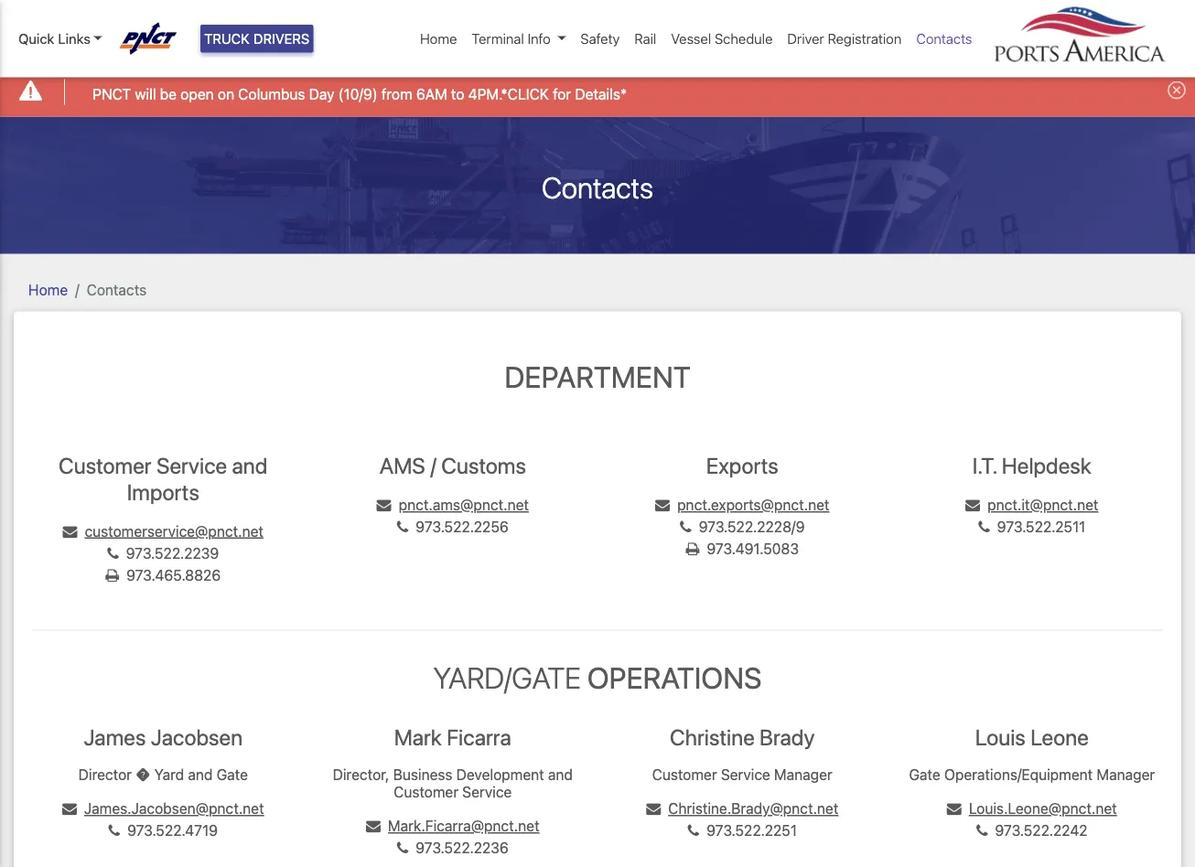 Task type: vqa. For each thing, say whether or not it's contained in the screenshot.


Task type: describe. For each thing, give the bounding box(es) containing it.
pnct.ams@pnct.net link
[[377, 496, 529, 514]]

ams / customs
[[379, 453, 526, 479]]

envelope image inside customerservice@pnct.net link
[[63, 524, 77, 539]]

i.t. helpdesk
[[972, 453, 1091, 479]]

safety link
[[573, 21, 627, 56]]

christine.brady@pnct.net link
[[646, 800, 838, 818]]

customer service and imports
[[59, 453, 268, 505]]

pnct will be open on columbus day (10/9) from 6am to 4pm.*click for details* alert
[[0, 67, 1195, 117]]

6am
[[416, 85, 447, 103]]

business
[[393, 766, 452, 783]]

to
[[451, 85, 464, 103]]

driver
[[787, 31, 824, 47]]

customer service manager
[[652, 766, 832, 783]]

quick links link
[[18, 28, 102, 49]]

/
[[430, 453, 436, 479]]

contacts link
[[909, 21, 980, 56]]

exports
[[706, 453, 778, 479]]

customerservice@pnct.net link
[[63, 523, 263, 540]]

973.465.8826
[[126, 566, 221, 584]]

vessel schedule
[[671, 31, 773, 47]]

terminal info
[[472, 31, 551, 47]]

973.491.5083
[[707, 540, 799, 558]]

973.522.2256 link
[[397, 518, 509, 536]]

for
[[553, 85, 571, 103]]

973.522.2251
[[707, 822, 797, 840]]

rail link
[[627, 21, 664, 56]]

quick
[[18, 31, 54, 47]]

on
[[218, 85, 234, 103]]

christine.brady@pnct.net
[[668, 800, 838, 818]]

quick links
[[18, 31, 90, 47]]

print image
[[686, 542, 699, 557]]

and for mark ficarra
[[548, 766, 573, 783]]

service for and
[[156, 453, 227, 479]]

james.jacobsen@pnct.net
[[84, 800, 264, 818]]

envelope image for i.t. helpdesk
[[965, 498, 980, 513]]

department
[[504, 359, 691, 394]]

imports
[[127, 479, 199, 505]]

envelope image for mark ficarra
[[366, 820, 381, 834]]

be
[[160, 85, 177, 103]]

envelope image inside pnct.exports@pnct.net link
[[655, 498, 670, 513]]

operations
[[587, 660, 762, 695]]

pnct.exports@pnct.net
[[677, 496, 829, 514]]

jacobsen
[[151, 725, 243, 750]]

service for manager
[[721, 766, 770, 783]]

operations/equipment
[[944, 766, 1093, 783]]

phone image for james jacobsen
[[108, 824, 120, 839]]

vessel schedule link
[[664, 21, 780, 56]]

open
[[181, 85, 214, 103]]

brady
[[760, 725, 815, 750]]

james
[[84, 725, 146, 750]]

973.522.2228/9 link
[[680, 518, 805, 536]]

info
[[528, 31, 551, 47]]

973.522.2236
[[416, 840, 509, 857]]

manager for louis leone
[[1097, 766, 1155, 783]]

2 gate from the left
[[909, 766, 940, 783]]

terminal info link
[[464, 21, 573, 56]]

envelope image for christine brady
[[646, 802, 661, 817]]

0 horizontal spatial contacts
[[87, 281, 147, 298]]

customs
[[441, 453, 526, 479]]

ficarra
[[447, 725, 511, 750]]

and for james jacobsen
[[188, 766, 213, 783]]

louis leone
[[975, 725, 1089, 750]]

customerservice@pnct.net
[[85, 523, 263, 540]]

customer for customer service and imports
[[59, 453, 151, 479]]

christine brady
[[670, 725, 815, 750]]

973.522.2242
[[995, 822, 1088, 840]]

pnct
[[93, 85, 131, 103]]

director � yard and gate
[[78, 766, 248, 783]]

pnct will be open on columbus day (10/9) from 6am to 4pm.*click for details*
[[93, 85, 627, 103]]

mark ficarra
[[394, 725, 511, 750]]

from
[[381, 85, 412, 103]]

1 gate from the left
[[216, 766, 248, 783]]

schedule
[[715, 31, 773, 47]]

pnct.ams@pnct.net
[[399, 496, 529, 514]]

�
[[136, 766, 150, 783]]

vessel
[[671, 31, 711, 47]]

973.522.4719
[[127, 822, 218, 840]]

973.522.2511
[[997, 518, 1085, 536]]

day
[[309, 85, 335, 103]]



Task type: locate. For each thing, give the bounding box(es) containing it.
1 horizontal spatial home
[[420, 31, 457, 47]]

phone image down christine.brady@pnct.net link
[[688, 824, 699, 839]]

973.522.2251 link
[[688, 822, 797, 840]]

manager up louis.leone@pnct.net
[[1097, 766, 1155, 783]]

james jacobsen
[[84, 725, 243, 750]]

truck
[[204, 31, 250, 47]]

1 horizontal spatial phone image
[[688, 824, 699, 839]]

customer for customer service manager
[[652, 766, 717, 783]]

envelope image
[[655, 498, 670, 513], [63, 524, 77, 539], [62, 802, 77, 817], [646, 802, 661, 817], [947, 802, 962, 817], [366, 820, 381, 834]]

1 horizontal spatial contacts
[[542, 170, 653, 205]]

truck drivers
[[204, 31, 310, 47]]

gate operations/equipment manager
[[909, 766, 1155, 783]]

2 horizontal spatial and
[[548, 766, 573, 783]]

envelope image down 'ams'
[[377, 498, 391, 513]]

0 horizontal spatial gate
[[216, 766, 248, 783]]

phone image inside 973.522.2239 link
[[107, 546, 119, 561]]

0 horizontal spatial home link
[[28, 281, 68, 298]]

0 vertical spatial contacts
[[916, 31, 972, 47]]

1 vertical spatial home
[[28, 281, 68, 298]]

director, business development and customer service
[[333, 766, 573, 801]]

2 envelope image from the left
[[965, 498, 980, 513]]

development
[[456, 766, 544, 783]]

mark.ficarra@pnct.net
[[388, 818, 539, 835]]

service up christine.brady@pnct.net link
[[721, 766, 770, 783]]

phone image down pnct.ams@pnct.net link
[[397, 520, 408, 535]]

973.522.2256
[[416, 518, 509, 536]]

1 horizontal spatial and
[[232, 453, 268, 479]]

driver registration link
[[780, 21, 909, 56]]

(10/9)
[[338, 85, 378, 103]]

columbus
[[238, 85, 305, 103]]

envelope image down i.t.
[[965, 498, 980, 513]]

envelope image inside christine.brady@pnct.net link
[[646, 802, 661, 817]]

ams
[[379, 453, 425, 479]]

1 horizontal spatial envelope image
[[965, 498, 980, 513]]

and inside director, business development and customer service
[[548, 766, 573, 783]]

2 manager from the left
[[1097, 766, 1155, 783]]

phone image
[[397, 520, 408, 535], [680, 520, 691, 535], [978, 520, 990, 535], [107, 546, 119, 561], [976, 824, 988, 839], [397, 842, 408, 856]]

manager for christine brady
[[774, 766, 832, 783]]

0 vertical spatial home
[[420, 31, 457, 47]]

service inside "customer service and imports"
[[156, 453, 227, 479]]

2 vertical spatial contacts
[[87, 281, 147, 298]]

phone image for i.t. helpdesk
[[978, 520, 990, 535]]

phone image for christine brady
[[688, 824, 699, 839]]

phone image down pnct.it@pnct.net link
[[978, 520, 990, 535]]

1 vertical spatial contacts
[[542, 170, 653, 205]]

1 horizontal spatial service
[[462, 783, 512, 801]]

pnct.it@pnct.net link
[[965, 496, 1098, 514]]

director
[[78, 766, 132, 783]]

phone image inside 973.522.2511 link
[[978, 520, 990, 535]]

drivers
[[253, 31, 310, 47]]

louis.leone@pnct.net link
[[947, 800, 1117, 818]]

contacts
[[916, 31, 972, 47], [542, 170, 653, 205], [87, 281, 147, 298]]

0 horizontal spatial home
[[28, 281, 68, 298]]

home link
[[413, 21, 464, 56], [28, 281, 68, 298]]

1 horizontal spatial home link
[[413, 21, 464, 56]]

envelope image inside mark.ficarra@pnct.net link
[[366, 820, 381, 834]]

phone image inside 973.522.4719 link
[[108, 824, 120, 839]]

1 envelope image from the left
[[377, 498, 391, 513]]

1 manager from the left
[[774, 766, 832, 783]]

customer
[[59, 453, 151, 479], [652, 766, 717, 783], [394, 783, 458, 801]]

mark.ficarra@pnct.net link
[[366, 818, 539, 835]]

service down development
[[462, 783, 512, 801]]

i.t.
[[972, 453, 997, 479]]

service inside director, business development and customer service
[[462, 783, 512, 801]]

envelope image for ams / customs
[[377, 498, 391, 513]]

973.522.2236 link
[[397, 840, 509, 857]]

973.522.2228/9
[[699, 518, 805, 536]]

phone image
[[108, 824, 120, 839], [688, 824, 699, 839]]

973.522.2239 link
[[107, 545, 219, 562]]

0 horizontal spatial envelope image
[[377, 498, 391, 513]]

and inside "customer service and imports"
[[232, 453, 268, 479]]

leone
[[1030, 725, 1089, 750]]

director,
[[333, 766, 389, 783]]

envelope image
[[377, 498, 391, 513], [965, 498, 980, 513]]

2 horizontal spatial service
[[721, 766, 770, 783]]

gate
[[216, 766, 248, 783], [909, 766, 940, 783]]

phone image down james.jacobsen@pnct.net link
[[108, 824, 120, 839]]

973.522.4719 link
[[108, 822, 218, 840]]

customer up imports on the left bottom
[[59, 453, 151, 479]]

2 horizontal spatial contacts
[[916, 31, 972, 47]]

phone image down louis.leone@pnct.net link
[[976, 824, 988, 839]]

manager
[[774, 766, 832, 783], [1097, 766, 1155, 783]]

helpdesk
[[1002, 453, 1091, 479]]

customer inside director, business development and customer service
[[394, 783, 458, 801]]

safety
[[580, 31, 620, 47]]

phone image inside 973.522.2236 link
[[397, 842, 408, 856]]

registration
[[828, 31, 902, 47]]

service up imports on the left bottom
[[156, 453, 227, 479]]

envelope image for louis leone
[[947, 802, 962, 817]]

0 vertical spatial home link
[[413, 21, 464, 56]]

truck drivers link
[[200, 25, 313, 53]]

973.522.2242 link
[[976, 822, 1088, 840]]

2 phone image from the left
[[688, 824, 699, 839]]

terminal
[[472, 31, 524, 47]]

0 horizontal spatial manager
[[774, 766, 832, 783]]

1 horizontal spatial manager
[[1097, 766, 1155, 783]]

envelope image inside pnct.ams@pnct.net link
[[377, 498, 391, 513]]

phone image up print image
[[107, 546, 119, 561]]

phone image up print icon
[[680, 520, 691, 535]]

phone image down mark.ficarra@pnct.net link
[[397, 842, 408, 856]]

phone image inside '973.522.2251' link
[[688, 824, 699, 839]]

envelope image inside james.jacobsen@pnct.net link
[[62, 802, 77, 817]]

973.522.2511 link
[[978, 518, 1085, 536]]

yard
[[154, 766, 184, 783]]

christine
[[670, 725, 755, 750]]

0 horizontal spatial phone image
[[108, 824, 120, 839]]

envelope image inside louis.leone@pnct.net link
[[947, 802, 962, 817]]

envelope image inside pnct.it@pnct.net link
[[965, 498, 980, 513]]

phone image for ams / customs
[[397, 520, 408, 535]]

driver registration
[[787, 31, 902, 47]]

phone image inside 973.522.2256 link
[[397, 520, 408, 535]]

973.522.2239
[[126, 545, 219, 562]]

phone image for exports
[[680, 520, 691, 535]]

yard/gate operations
[[433, 660, 762, 695]]

0 horizontal spatial customer
[[59, 453, 151, 479]]

1 vertical spatial home link
[[28, 281, 68, 298]]

louis
[[975, 725, 1026, 750]]

louis.leone@pnct.net
[[969, 800, 1117, 818]]

1 horizontal spatial customer
[[394, 783, 458, 801]]

details*
[[575, 85, 627, 103]]

phone image for customer service and imports
[[107, 546, 119, 561]]

manager down brady
[[774, 766, 832, 783]]

customer inside "customer service and imports"
[[59, 453, 151, 479]]

4pm.*click
[[468, 85, 549, 103]]

envelope image for james jacobsen
[[62, 802, 77, 817]]

close image
[[1168, 81, 1186, 99]]

0 horizontal spatial and
[[188, 766, 213, 783]]

customer down the business
[[394, 783, 458, 801]]

links
[[58, 31, 90, 47]]

customer down the christine
[[652, 766, 717, 783]]

rail
[[634, 31, 656, 47]]

0 horizontal spatial service
[[156, 453, 227, 479]]

phone image inside 973.522.2242 link
[[976, 824, 988, 839]]

mark
[[394, 725, 442, 750]]

2 horizontal spatial customer
[[652, 766, 717, 783]]

yard/gate
[[433, 660, 581, 695]]

will
[[135, 85, 156, 103]]

pnct.it@pnct.net
[[987, 496, 1098, 514]]

phone image inside 973.522.2228/9 link
[[680, 520, 691, 535]]

1 horizontal spatial gate
[[909, 766, 940, 783]]

1 phone image from the left
[[108, 824, 120, 839]]

pnct will be open on columbus day (10/9) from 6am to 4pm.*click for details* link
[[93, 83, 627, 105]]

print image
[[105, 568, 119, 583]]

home
[[420, 31, 457, 47], [28, 281, 68, 298]]



